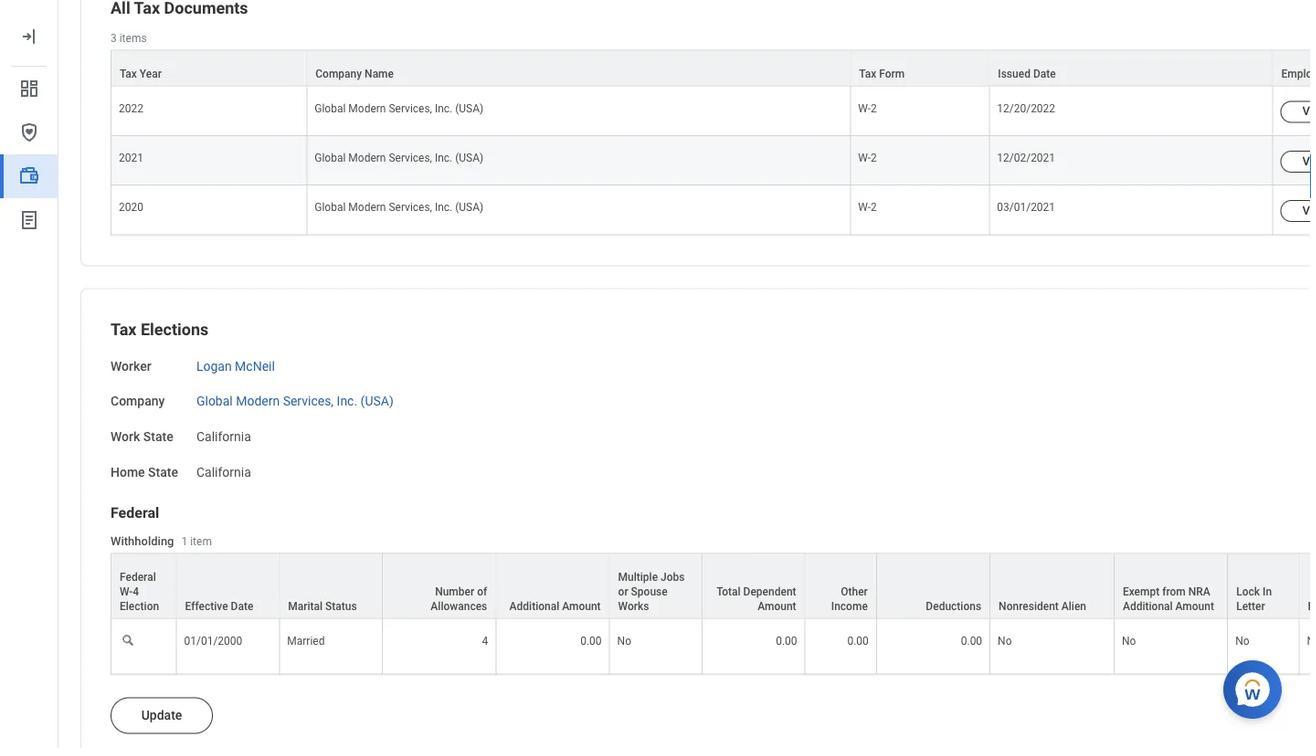 Task type: vqa. For each thing, say whether or not it's contained in the screenshot.
2nd by: from the left
no



Task type: locate. For each thing, give the bounding box(es) containing it.
inc.
[[435, 102, 453, 115], [435, 152, 453, 164], [435, 201, 453, 214], [337, 394, 358, 409]]

1 vi from the top
[[1303, 104, 1312, 118]]

other income button
[[806, 554, 876, 618]]

2 vertical spatial w-2
[[859, 201, 877, 214]]

1 row from the top
[[111, 50, 1312, 86]]

services,
[[389, 102, 432, 115], [389, 152, 432, 164], [389, 201, 432, 214], [283, 394, 334, 409]]

company left "name" at the top left
[[316, 67, 362, 80]]

3 items
[[111, 31, 147, 44]]

vi button for 03/01/2021
[[1281, 200, 1312, 222]]

date for effective date
[[231, 600, 254, 613]]

2 vi button from the top
[[1281, 151, 1312, 173]]

w-2 for 12/02/2021
[[859, 152, 877, 164]]

1 vertical spatial vi button
[[1281, 151, 1312, 173]]

tax inside popup button
[[120, 67, 137, 80]]

tax form button
[[851, 51, 989, 85]]

3 vi button from the top
[[1281, 200, 1312, 222]]

additional
[[510, 600, 560, 613], [1123, 600, 1173, 613]]

no down nonresident on the bottom right of the page
[[998, 635, 1012, 648]]

vi for 03/01/2021
[[1303, 204, 1312, 217]]

california up item
[[196, 465, 251, 480]]

3 w-2 from the top
[[859, 201, 877, 214]]

1 vertical spatial vi
[[1303, 154, 1312, 168]]

dashboard image
[[18, 78, 40, 100]]

in
[[1263, 586, 1272, 598]]

1 vertical spatial state
[[148, 465, 178, 480]]

state
[[143, 430, 173, 445], [148, 465, 178, 480]]

global
[[315, 102, 346, 115], [315, 152, 346, 164], [315, 201, 346, 214], [196, 394, 233, 409]]

married element
[[287, 631, 325, 648]]

federal for federal
[[111, 505, 159, 522]]

0 vertical spatial date
[[1034, 67, 1056, 80]]

2 vi row from the top
[[111, 136, 1312, 186]]

0 horizontal spatial additional
[[510, 600, 560, 613]]

issued date button
[[990, 51, 1273, 85]]

1 vertical spatial federal
[[120, 571, 156, 584]]

2 horizontal spatial amount
[[1176, 600, 1215, 613]]

2 0.00 from the left
[[776, 635, 798, 648]]

row for married
[[111, 554, 1312, 619]]

tax
[[120, 67, 137, 80], [860, 67, 877, 80], [111, 320, 137, 339]]

california element up item
[[196, 461, 251, 480]]

of
[[477, 586, 487, 598]]

4
[[133, 586, 139, 598], [482, 635, 488, 648]]

1 horizontal spatial 4
[[482, 635, 488, 648]]

row containing tax year
[[111, 50, 1312, 86]]

modern
[[349, 102, 386, 115], [349, 152, 386, 164], [349, 201, 386, 214], [236, 394, 280, 409]]

1 horizontal spatial additional
[[1123, 600, 1173, 613]]

1 vertical spatial 2
[[871, 152, 877, 164]]

tax left year
[[120, 67, 137, 80]]

1 vertical spatial w-2
[[859, 152, 877, 164]]

2 row from the top
[[111, 554, 1312, 619]]

4 0.00 from the left
[[961, 635, 983, 648]]

date
[[1034, 67, 1056, 80], [231, 600, 254, 613]]

2 vertical spatial 2
[[871, 201, 877, 214]]

elections
[[141, 320, 209, 339]]

tax up worker
[[111, 320, 137, 339]]

global for 03/01/2021
[[315, 201, 346, 214]]

amount inside additional amount popup button
[[562, 600, 601, 613]]

1 w-2 from the top
[[859, 102, 877, 115]]

marital
[[288, 600, 323, 613]]

logan mcneil
[[196, 359, 275, 374]]

0 vertical spatial state
[[143, 430, 173, 445]]

1 california element from the top
[[196, 426, 251, 445]]

marital status
[[288, 600, 357, 613]]

no down the letter
[[1236, 635, 1250, 648]]

california element down logan
[[196, 426, 251, 445]]

0 vertical spatial 2
[[871, 102, 877, 115]]

1 vertical spatial date
[[231, 600, 254, 613]]

services, for 03/01/2021
[[389, 201, 432, 214]]

tax elections
[[111, 320, 209, 339]]

3 vi from the top
[[1303, 204, 1312, 217]]

0 horizontal spatial date
[[231, 600, 254, 613]]

0 vertical spatial vi button
[[1281, 101, 1312, 123]]

global modern services, inc. (usa) for 03/01/2021
[[315, 201, 484, 214]]

2 amount from the left
[[758, 600, 797, 613]]

2 vertical spatial vi
[[1303, 204, 1312, 217]]

year
[[140, 67, 162, 80]]

federal up the election
[[120, 571, 156, 584]]

2 vi from the top
[[1303, 154, 1312, 168]]

2 for 12/20/2022
[[871, 102, 877, 115]]

california for home state
[[196, 465, 251, 480]]

w-
[[859, 102, 871, 115], [859, 152, 871, 164], [859, 201, 871, 214], [120, 586, 133, 598]]

federal w-4 election button
[[112, 554, 176, 618]]

vi for 12/20/2022
[[1303, 104, 1312, 118]]

federal up 'withholding'
[[111, 505, 159, 522]]

1 vertical spatial 4
[[482, 635, 488, 648]]

1 2 from the top
[[871, 102, 877, 115]]

0 horizontal spatial company
[[111, 394, 165, 409]]

w-2 for 03/01/2021
[[859, 201, 877, 214]]

tax year button
[[112, 51, 306, 85]]

4 up the election
[[133, 586, 139, 598]]

w-2
[[859, 102, 877, 115], [859, 152, 877, 164], [859, 201, 877, 214]]

3 vi row from the top
[[111, 186, 1312, 235]]

benefits image
[[18, 122, 40, 144]]

2
[[871, 102, 877, 115], [871, 152, 877, 164], [871, 201, 877, 214]]

0.00
[[581, 635, 602, 648], [776, 635, 798, 648], [848, 635, 869, 648], [961, 635, 983, 648]]

state for home state
[[148, 465, 178, 480]]

row containing federal w-4 election
[[111, 554, 1312, 619]]

0 vertical spatial company
[[316, 67, 362, 80]]

federal
[[111, 505, 159, 522], [120, 571, 156, 584]]

vi button for 12/20/2022
[[1281, 101, 1312, 123]]

amount
[[562, 600, 601, 613], [758, 600, 797, 613], [1176, 600, 1215, 613]]

federal inside federal w-4 election
[[120, 571, 156, 584]]

california element
[[196, 426, 251, 445], [196, 461, 251, 480]]

2021 element
[[119, 148, 143, 164]]

1 amount from the left
[[562, 600, 601, 613]]

0 vertical spatial federal
[[111, 505, 159, 522]]

services, for 12/02/2021
[[389, 152, 432, 164]]

1
[[181, 535, 188, 548]]

tax for tax elections
[[111, 320, 137, 339]]

1 vi button from the top
[[1281, 101, 1312, 123]]

1 california from the top
[[196, 430, 251, 445]]

4 down allowances
[[482, 635, 488, 648]]

multiple jobs or spouse works
[[618, 571, 685, 613]]

row
[[111, 50, 1312, 86], [111, 554, 1312, 619], [111, 619, 1312, 675]]

vi row
[[111, 86, 1312, 136], [111, 136, 1312, 186], [111, 186, 1312, 235]]

(usa) for 12/02/2021
[[455, 152, 484, 164]]

w- for 03/01/2021
[[859, 201, 871, 214]]

marital status button
[[280, 554, 382, 618]]

amount down the nra
[[1176, 600, 1215, 613]]

tax left the form in the right of the page
[[860, 67, 877, 80]]

spouse
[[631, 586, 668, 598]]

task pay image
[[18, 165, 40, 187]]

tax inside popup button
[[860, 67, 877, 80]]

1 horizontal spatial date
[[1034, 67, 1056, 80]]

(usa)
[[455, 102, 484, 115], [455, 152, 484, 164], [455, 201, 484, 214], [361, 394, 394, 409]]

california down logan
[[196, 430, 251, 445]]

0 vertical spatial vi
[[1303, 104, 1312, 118]]

multiple
[[618, 571, 658, 584]]

0.00 down "income"
[[848, 635, 869, 648]]

company up work state
[[111, 394, 165, 409]]

2 additional from the left
[[1123, 600, 1173, 613]]

no down exempt on the right
[[1122, 635, 1136, 648]]

issued date
[[998, 67, 1056, 80]]

additional down exempt on the right
[[1123, 600, 1173, 613]]

3 2 from the top
[[871, 201, 877, 214]]

0 vertical spatial 4
[[133, 586, 139, 598]]

1 vertical spatial california
[[196, 465, 251, 480]]

date right effective
[[231, 600, 254, 613]]

2 california from the top
[[196, 465, 251, 480]]

company
[[316, 67, 362, 80], [111, 394, 165, 409]]

services, for 12/20/2022
[[389, 102, 432, 115]]

form
[[879, 67, 905, 80]]

company inside popup button
[[316, 67, 362, 80]]

3 row from the top
[[111, 619, 1312, 675]]

nonresident alien
[[999, 600, 1087, 613]]

2 california element from the top
[[196, 461, 251, 480]]

tax form
[[860, 67, 905, 80]]

number of allowances
[[431, 586, 487, 613]]

home
[[111, 465, 145, 480]]

amount inside total dependent amount
[[758, 600, 797, 613]]

inc. for 03/01/2021
[[435, 201, 453, 214]]

0 horizontal spatial amount
[[562, 600, 601, 613]]

nonresident alien button
[[991, 554, 1114, 618]]

effective date
[[185, 600, 254, 613]]

1 vertical spatial california element
[[196, 461, 251, 480]]

2 vertical spatial vi button
[[1281, 200, 1312, 222]]

1 no from the left
[[617, 635, 632, 648]]

state right home
[[148, 465, 178, 480]]

0 vertical spatial california element
[[196, 426, 251, 445]]

inc. for 12/02/2021
[[435, 152, 453, 164]]

0 vertical spatial california
[[196, 430, 251, 445]]

2 w-2 from the top
[[859, 152, 877, 164]]

global for 12/20/2022
[[315, 102, 346, 115]]

amount down "dependent"
[[758, 600, 797, 613]]

company name button
[[307, 51, 850, 85]]

additional right allowances
[[510, 600, 560, 613]]

no
[[617, 635, 632, 648], [998, 635, 1012, 648], [1122, 635, 1136, 648], [1236, 635, 1250, 648]]

federal for federal w-4 election
[[120, 571, 156, 584]]

0.00 down deductions at the right bottom
[[961, 635, 983, 648]]

vi button
[[1281, 101, 1312, 123], [1281, 151, 1312, 173], [1281, 200, 1312, 222]]

date right issued
[[1034, 67, 1056, 80]]

0.00 down total dependent amount
[[776, 635, 798, 648]]

dependent
[[744, 586, 797, 598]]

state right work
[[143, 430, 173, 445]]

tax for tax year
[[120, 67, 137, 80]]

amount left works
[[562, 600, 601, 613]]

(usa) for 03/01/2021
[[455, 201, 484, 214]]

other income
[[832, 586, 868, 613]]

2021
[[119, 152, 143, 164]]

3 amount from the left
[[1176, 600, 1215, 613]]

0 horizontal spatial 4
[[133, 586, 139, 598]]

1 horizontal spatial company
[[316, 67, 362, 80]]

2 2 from the top
[[871, 152, 877, 164]]

emplo
[[1282, 67, 1312, 80]]

logan mcneil link
[[196, 355, 275, 374]]

1 horizontal spatial amount
[[758, 600, 797, 613]]

0 vertical spatial w-2
[[859, 102, 877, 115]]

1 vertical spatial company
[[111, 394, 165, 409]]

0.00 down additional amount
[[581, 635, 602, 648]]

no down works
[[617, 635, 632, 648]]

2020 element
[[119, 198, 143, 214]]



Task type: describe. For each thing, give the bounding box(es) containing it.
multiple jobs or spouse works button
[[610, 554, 702, 618]]

lock
[[1237, 586, 1260, 598]]

items
[[119, 31, 147, 44]]

total dependent amount
[[717, 586, 797, 613]]

navigation pane region
[[0, 0, 58, 749]]

additional amount
[[510, 600, 601, 613]]

3 no from the left
[[1122, 635, 1136, 648]]

w- for 12/20/2022
[[859, 102, 871, 115]]

row containing 01/01/2000
[[111, 619, 1312, 675]]

status
[[325, 600, 357, 613]]

2022
[[119, 102, 143, 115]]

2022 element
[[119, 98, 143, 115]]

from
[[1163, 586, 1186, 598]]

global modern services, inc. (usa) link
[[196, 390, 394, 409]]

or
[[618, 586, 629, 598]]

california element for work state
[[196, 426, 251, 445]]

effective
[[185, 600, 228, 613]]

2020
[[119, 201, 143, 214]]

work
[[111, 430, 140, 445]]

1 0.00 from the left
[[581, 635, 602, 648]]

modern for 12/20/2022
[[349, 102, 386, 115]]

exempt from nra additional amount
[[1123, 586, 1215, 613]]

allowances
[[431, 600, 487, 613]]

3 0.00 from the left
[[848, 635, 869, 648]]

01/01/2000
[[184, 635, 242, 648]]

letter
[[1237, 600, 1266, 613]]

modern for 03/01/2021
[[349, 201, 386, 214]]

(usa) for 12/20/2022
[[455, 102, 484, 115]]

deductions
[[926, 600, 982, 613]]

exempt
[[1123, 586, 1160, 598]]

logan
[[196, 359, 232, 374]]

row for 2020
[[111, 50, 1312, 86]]

w-2 for 12/20/2022
[[859, 102, 877, 115]]

update button
[[111, 698, 213, 735]]

number of allowances button
[[383, 554, 496, 618]]

4 inside federal w-4 election
[[133, 586, 139, 598]]

number
[[435, 586, 475, 598]]

global modern services, inc. (usa) for 12/20/2022
[[315, 102, 484, 115]]

exempt from nra additional amount button
[[1115, 554, 1228, 618]]

additional amount button
[[497, 554, 609, 618]]

company for company
[[111, 394, 165, 409]]

additional inside exempt from nra additional amount
[[1123, 600, 1173, 613]]

tax year
[[120, 67, 162, 80]]

works
[[618, 600, 649, 613]]

issued
[[998, 67, 1031, 80]]

total dependent amount button
[[703, 554, 805, 618]]

emplo button
[[1274, 51, 1312, 85]]

alien
[[1062, 600, 1087, 613]]

company for company name
[[316, 67, 362, 80]]

jobs
[[661, 571, 685, 584]]

document alt image
[[18, 209, 40, 231]]

w- inside federal w-4 election
[[120, 586, 133, 598]]

update
[[141, 709, 182, 724]]

company name
[[316, 67, 394, 80]]

3
[[111, 31, 117, 44]]

1 vi row from the top
[[111, 86, 1312, 136]]

global for 12/02/2021
[[315, 152, 346, 164]]

lock in letter button
[[1229, 554, 1299, 618]]

total
[[717, 586, 741, 598]]

work state
[[111, 430, 173, 445]]

california for work state
[[196, 430, 251, 445]]

deductions button
[[877, 554, 990, 618]]

date for issued date
[[1034, 67, 1056, 80]]

mcneil
[[235, 359, 275, 374]]

nonresident
[[999, 600, 1059, 613]]

item
[[190, 535, 212, 548]]

withholding
[[111, 535, 174, 548]]

income
[[832, 600, 868, 613]]

home state
[[111, 465, 178, 480]]

transformation import image
[[18, 26, 40, 48]]

1 additional from the left
[[510, 600, 560, 613]]

03/01/2021
[[997, 201, 1056, 214]]

modern for 12/02/2021
[[349, 152, 386, 164]]

4 no from the left
[[1236, 635, 1250, 648]]

california element for home state
[[196, 461, 251, 480]]

nra
[[1189, 586, 1211, 598]]

effective date button
[[177, 554, 279, 618]]

w- for 12/02/2021
[[859, 152, 871, 164]]

other
[[841, 586, 868, 598]]

name
[[365, 67, 394, 80]]

amount inside exempt from nra additional amount
[[1176, 600, 1215, 613]]

inc. for 12/20/2022
[[435, 102, 453, 115]]

2 no from the left
[[998, 635, 1012, 648]]

election
[[120, 600, 159, 613]]

state for work state
[[143, 430, 173, 445]]

12/02/2021
[[997, 152, 1056, 164]]

global modern services, inc. (usa) for 12/02/2021
[[315, 152, 484, 164]]

worker
[[111, 359, 151, 374]]

withholding 1 item
[[111, 535, 212, 548]]

2 for 03/01/2021
[[871, 201, 877, 214]]

tax for tax form
[[860, 67, 877, 80]]

married
[[287, 635, 325, 648]]

12/20/2022
[[997, 102, 1056, 115]]

lock in letter
[[1237, 586, 1272, 613]]

2 for 12/02/2021
[[871, 152, 877, 164]]

federal w-4 election
[[120, 571, 159, 613]]



